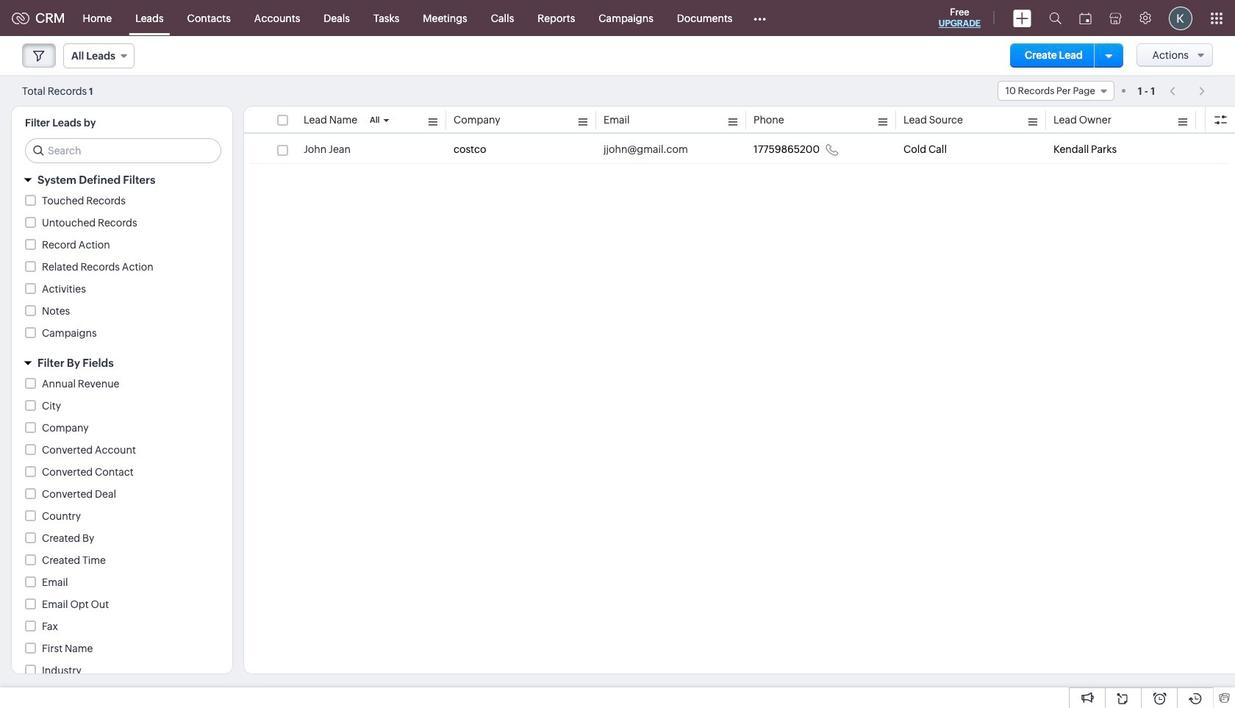 Task type: locate. For each thing, give the bounding box(es) containing it.
search image
[[1050, 12, 1062, 24]]

None field
[[63, 43, 134, 68], [998, 81, 1115, 101], [63, 43, 134, 68], [998, 81, 1115, 101]]

logo image
[[12, 12, 29, 24]]

navigation
[[1163, 80, 1214, 101]]



Task type: describe. For each thing, give the bounding box(es) containing it.
create menu element
[[1005, 0, 1041, 36]]

create menu image
[[1014, 9, 1032, 27]]

profile element
[[1161, 0, 1202, 36]]

search element
[[1041, 0, 1071, 36]]

profile image
[[1169, 6, 1193, 30]]

calendar image
[[1080, 12, 1092, 24]]

Other Modules field
[[745, 6, 776, 30]]

Search text field
[[26, 139, 221, 163]]



